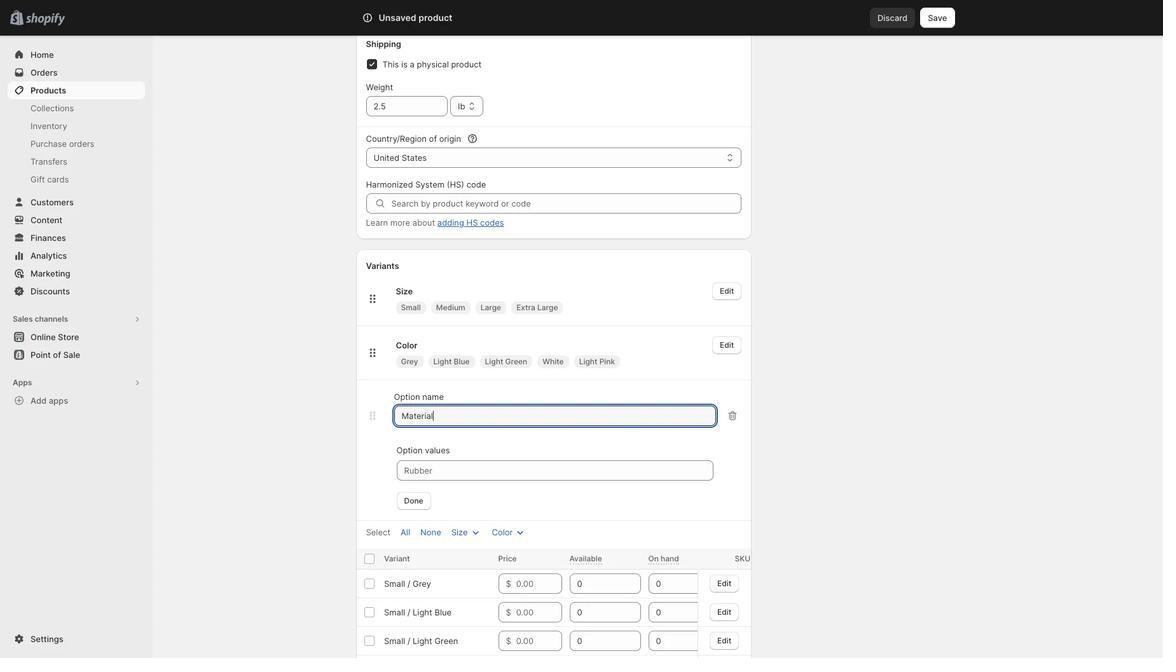 Task type: vqa. For each thing, say whether or not it's contained in the screenshot.
adding
yes



Task type: locate. For each thing, give the bounding box(es) containing it.
green left white
[[505, 357, 527, 366]]

2 edit button from the top
[[710, 603, 739, 621]]

finances link
[[8, 229, 145, 247]]

2 vertical spatial /
[[407, 636, 410, 646]]

2 edit button from the top
[[712, 336, 742, 354]]

is
[[401, 59, 408, 69]]

0 vertical spatial options element
[[384, 579, 431, 589]]

1 vertical spatial $ text field
[[516, 602, 562, 623]]

small down variant
[[384, 579, 405, 589]]

color up price
[[492, 527, 513, 537]]

0 horizontal spatial blue
[[434, 607, 451, 618]]

$ for blue
[[506, 607, 511, 618]]

marketing
[[31, 268, 70, 279]]

codes
[[480, 217, 504, 228]]

3 $ from the top
[[506, 636, 511, 646]]

light up name
[[433, 357, 452, 366]]

blue up the small / light green in the left of the page
[[434, 607, 451, 618]]

color up option name
[[396, 340, 418, 350]]

home link
[[8, 46, 145, 64]]

1 horizontal spatial green
[[505, 357, 527, 366]]

$ text field
[[516, 574, 562, 594], [516, 602, 562, 623], [516, 631, 562, 651]]

size inside dropdown button
[[451, 527, 468, 537]]

1 vertical spatial color
[[492, 527, 513, 537]]

options element containing small / grey
[[384, 579, 431, 589]]

1 / from the top
[[407, 579, 410, 589]]

0 vertical spatial option
[[394, 392, 420, 402]]

gift
[[31, 174, 45, 184]]

option left name
[[394, 392, 420, 402]]

pink
[[599, 357, 615, 366]]

1 edit button from the top
[[712, 282, 742, 300]]

0 vertical spatial $
[[506, 579, 511, 589]]

0 vertical spatial of
[[429, 134, 437, 144]]

orders
[[31, 67, 58, 78]]

option left values
[[397, 445, 423, 455]]

0 vertical spatial product
[[419, 12, 452, 23]]

harmonized
[[366, 179, 413, 190]]

save
[[928, 13, 947, 23]]

shopify image
[[26, 13, 65, 26]]

1 vertical spatial of
[[53, 350, 61, 360]]

edit for small / light green
[[717, 636, 731, 645]]

1 vertical spatial size
[[451, 527, 468, 537]]

blue left light green
[[454, 357, 470, 366]]

collections
[[31, 103, 74, 113]]

light green
[[485, 357, 527, 366]]

light left pink
[[579, 357, 597, 366]]

/ down small / grey
[[407, 607, 410, 618]]

options element containing small / light green
[[384, 636, 458, 646]]

large right extra at the top left
[[537, 303, 558, 312]]

about
[[413, 217, 435, 228]]

size right none button
[[451, 527, 468, 537]]

product
[[419, 12, 452, 23], [451, 59, 482, 69]]

2 vertical spatial options element
[[384, 636, 458, 646]]

of left "sale"
[[53, 350, 61, 360]]

1 vertical spatial edit button
[[710, 603, 739, 621]]

grey up option name
[[401, 357, 418, 366]]

small down small / light blue
[[384, 636, 405, 646]]

small / light green
[[384, 636, 458, 646]]

1 horizontal spatial blue
[[454, 357, 470, 366]]

collections link
[[8, 99, 145, 117]]

1 horizontal spatial of
[[429, 134, 437, 144]]

analytics
[[31, 251, 67, 261]]

orders
[[69, 139, 94, 149]]

apps
[[49, 396, 68, 406]]

small for small / light green
[[384, 636, 405, 646]]

2 vertical spatial $ text field
[[516, 631, 562, 651]]

done
[[404, 496, 423, 506]]

light for light pink
[[579, 357, 597, 366]]

add
[[31, 396, 47, 406]]

sale
[[63, 350, 80, 360]]

1 vertical spatial edit button
[[712, 336, 742, 354]]

option for option name
[[394, 392, 420, 402]]

2 / from the top
[[407, 607, 410, 618]]

1 vertical spatial $
[[506, 607, 511, 618]]

options element down variant
[[384, 579, 431, 589]]

0 horizontal spatial large
[[481, 303, 501, 312]]

0 vertical spatial size
[[396, 286, 413, 296]]

0 horizontal spatial green
[[434, 636, 458, 646]]

options element
[[384, 579, 431, 589], [384, 607, 451, 618], [384, 636, 458, 646]]

0 vertical spatial edit button
[[712, 282, 742, 300]]

3 $ text field from the top
[[516, 631, 562, 651]]

1 options element from the top
[[384, 579, 431, 589]]

2 $ text field from the top
[[516, 602, 562, 623]]

origin
[[439, 134, 461, 144]]

products link
[[8, 81, 145, 99]]

country/region
[[366, 134, 427, 144]]

more
[[390, 217, 410, 228]]

2 vertical spatial edit button
[[710, 632, 739, 650]]

product right unsaved
[[419, 12, 452, 23]]

of inside button
[[53, 350, 61, 360]]

light right light blue
[[485, 357, 503, 366]]

$
[[506, 579, 511, 589], [506, 607, 511, 618], [506, 636, 511, 646]]

add apps
[[31, 396, 68, 406]]

customers link
[[8, 193, 145, 211]]

edit button for blue
[[710, 603, 739, 621]]

1 vertical spatial product
[[451, 59, 482, 69]]

2 vertical spatial $
[[506, 636, 511, 646]]

small
[[401, 303, 421, 312], [384, 579, 405, 589], [384, 607, 405, 618], [384, 636, 405, 646]]

channels
[[35, 314, 68, 324]]

light down small / light blue
[[412, 636, 432, 646]]

2 $ from the top
[[506, 607, 511, 618]]

$ text field for blue
[[516, 602, 562, 623]]

options element down small / light blue
[[384, 636, 458, 646]]

option values
[[397, 445, 450, 455]]

1 vertical spatial options element
[[384, 607, 451, 618]]

2 large from the left
[[537, 303, 558, 312]]

none
[[420, 527, 441, 537]]

small down small / grey
[[384, 607, 405, 618]]

lb
[[458, 101, 465, 111]]

option
[[394, 392, 420, 402], [397, 445, 423, 455]]

green down small / light blue
[[434, 636, 458, 646]]

1 $ text field from the top
[[516, 574, 562, 594]]

0 vertical spatial /
[[407, 579, 410, 589]]

small left the medium
[[401, 303, 421, 312]]

small for small / light blue
[[384, 607, 405, 618]]

point of sale link
[[8, 346, 145, 364]]

1 vertical spatial /
[[407, 607, 410, 618]]

small / grey
[[384, 579, 431, 589]]

purchase orders link
[[8, 135, 145, 153]]

/ down variant
[[407, 579, 410, 589]]

0 vertical spatial blue
[[454, 357, 470, 366]]

online store link
[[8, 328, 145, 346]]

cards
[[47, 174, 69, 184]]

all button
[[393, 523, 418, 541]]

color button
[[484, 523, 534, 541]]

1 horizontal spatial color
[[492, 527, 513, 537]]

edit button
[[710, 575, 739, 592], [710, 603, 739, 621], [710, 632, 739, 650]]

all
[[401, 527, 410, 537]]

3 edit button from the top
[[710, 632, 739, 650]]

1 horizontal spatial size
[[451, 527, 468, 537]]

size button
[[444, 523, 489, 541]]

done button
[[397, 492, 431, 510]]

large left extra at the top left
[[481, 303, 501, 312]]

white
[[543, 357, 564, 366]]

of left "origin"
[[429, 134, 437, 144]]

extra
[[516, 303, 535, 312]]

edit for small / grey
[[717, 578, 731, 588]]

unsaved product
[[379, 12, 452, 23]]

settings
[[31, 634, 63, 644]]

of
[[429, 134, 437, 144], [53, 350, 61, 360]]

2 options element from the top
[[384, 607, 451, 618]]

green
[[505, 357, 527, 366], [434, 636, 458, 646]]

0 horizontal spatial color
[[396, 340, 418, 350]]

sales channels button
[[8, 310, 145, 328]]

0 vertical spatial $ text field
[[516, 574, 562, 594]]

1 horizontal spatial large
[[537, 303, 558, 312]]

1 vertical spatial option
[[397, 445, 423, 455]]

large
[[481, 303, 501, 312], [537, 303, 558, 312]]

marketing link
[[8, 265, 145, 282]]

grey up small / light blue
[[412, 579, 431, 589]]

options element up the small / light green in the left of the page
[[384, 607, 451, 618]]

size down variants
[[396, 286, 413, 296]]

blue
[[454, 357, 470, 366], [434, 607, 451, 618]]

3 options element from the top
[[384, 636, 458, 646]]

product right physical at the top left of the page
[[451, 59, 482, 69]]

/
[[407, 579, 410, 589], [407, 607, 410, 618], [407, 636, 410, 646]]

/ down small / light blue
[[407, 636, 410, 646]]

None number field
[[569, 574, 622, 594], [648, 574, 700, 594], [569, 602, 622, 623], [648, 602, 700, 623], [569, 631, 622, 651], [648, 631, 700, 651], [569, 574, 622, 594], [648, 574, 700, 594], [569, 602, 622, 623], [648, 602, 700, 623], [569, 631, 622, 651], [648, 631, 700, 651]]

variant
[[384, 554, 410, 563]]

0 horizontal spatial of
[[53, 350, 61, 360]]

0 vertical spatial edit button
[[710, 575, 739, 592]]

3 / from the top
[[407, 636, 410, 646]]

1 vertical spatial grey
[[412, 579, 431, 589]]

/ for small / light blue
[[407, 607, 410, 618]]

point
[[31, 350, 51, 360]]

medium
[[436, 303, 465, 312]]



Task type: describe. For each thing, give the bounding box(es) containing it.
1 vertical spatial blue
[[434, 607, 451, 618]]

light for light blue
[[433, 357, 452, 366]]

/ for small / light green
[[407, 636, 410, 646]]

of for sale
[[53, 350, 61, 360]]

finances
[[31, 233, 66, 243]]

gift cards link
[[8, 170, 145, 188]]

color inside dropdown button
[[492, 527, 513, 537]]

1 edit button from the top
[[710, 575, 739, 592]]

hand
[[661, 554, 679, 563]]

online store button
[[0, 328, 153, 346]]

of for origin
[[429, 134, 437, 144]]

light blue
[[433, 357, 470, 366]]

analytics link
[[8, 247, 145, 265]]

this
[[383, 59, 399, 69]]

transfers link
[[8, 153, 145, 170]]

$ text field for green
[[516, 631, 562, 651]]

Weight text field
[[366, 96, 448, 116]]

united states
[[374, 153, 427, 163]]

content
[[31, 215, 62, 225]]

sales
[[13, 314, 33, 324]]

apps
[[13, 378, 32, 387]]

home
[[31, 50, 54, 60]]

name
[[422, 392, 444, 402]]

sku
[[735, 554, 750, 563]]

none button
[[413, 523, 449, 541]]

small for small / grey
[[384, 579, 405, 589]]

customers
[[31, 197, 74, 207]]

purchase orders
[[31, 139, 94, 149]]

content link
[[8, 211, 145, 229]]

settings link
[[8, 630, 145, 648]]

learn more about adding hs codes
[[366, 217, 504, 228]]

adding hs codes link
[[437, 217, 504, 228]]

point of sale button
[[0, 346, 153, 364]]

united
[[374, 153, 399, 163]]

Harmonized System (HS) code text field
[[391, 193, 742, 214]]

physical
[[417, 59, 449, 69]]

small for small
[[401, 303, 421, 312]]

learn
[[366, 217, 388, 228]]

available
[[569, 554, 602, 563]]

products
[[31, 85, 66, 95]]

option for option values
[[397, 445, 423, 455]]

inventory link
[[8, 117, 145, 135]]

this is a physical product
[[383, 59, 482, 69]]

values
[[425, 445, 450, 455]]

shipping
[[366, 39, 401, 49]]

/ for small / grey
[[407, 579, 410, 589]]

small / light blue
[[384, 607, 451, 618]]

unsaved
[[379, 12, 416, 23]]

discounts link
[[8, 282, 145, 300]]

inventory
[[31, 121, 67, 131]]

orders link
[[8, 64, 145, 81]]

extra large
[[516, 303, 558, 312]]

edit for small / light blue
[[717, 607, 731, 617]]

light pink
[[579, 357, 615, 366]]

a
[[410, 59, 415, 69]]

gift cards
[[31, 174, 69, 184]]

1 vertical spatial green
[[434, 636, 458, 646]]

system
[[415, 179, 445, 190]]

on
[[648, 554, 659, 563]]

edit button for green
[[710, 632, 739, 650]]

light for light green
[[485, 357, 503, 366]]

edit button for color
[[712, 336, 742, 354]]

1 large from the left
[[481, 303, 501, 312]]

online store
[[31, 332, 79, 342]]

option name
[[394, 392, 444, 402]]

purchase
[[31, 139, 67, 149]]

online
[[31, 332, 56, 342]]

$ for green
[[506, 636, 511, 646]]

point of sale
[[31, 350, 80, 360]]

hs
[[466, 217, 478, 228]]

adding
[[437, 217, 464, 228]]

weight
[[366, 82, 393, 92]]

0 vertical spatial color
[[396, 340, 418, 350]]

variants
[[366, 261, 399, 271]]

sales channels
[[13, 314, 68, 324]]

edit button for size
[[712, 282, 742, 300]]

price
[[498, 554, 517, 563]]

country/region of origin
[[366, 134, 461, 144]]

search button
[[397, 8, 766, 28]]

1 $ from the top
[[506, 579, 511, 589]]

0 horizontal spatial size
[[396, 286, 413, 296]]

add apps button
[[8, 392, 145, 410]]

store
[[58, 332, 79, 342]]

0 vertical spatial green
[[505, 357, 527, 366]]

search
[[418, 13, 445, 23]]

options element containing small / light blue
[[384, 607, 451, 618]]

light up the small / light green in the left of the page
[[412, 607, 432, 618]]

apps button
[[8, 374, 145, 392]]

select
[[366, 527, 390, 537]]

discard
[[878, 13, 908, 23]]

save button
[[920, 8, 955, 28]]

Rubber text field
[[397, 460, 714, 481]]

transfers
[[31, 156, 67, 167]]

discard button
[[870, 8, 915, 28]]

0 vertical spatial grey
[[401, 357, 418, 366]]

Style text field
[[394, 406, 716, 426]]

states
[[402, 153, 427, 163]]



